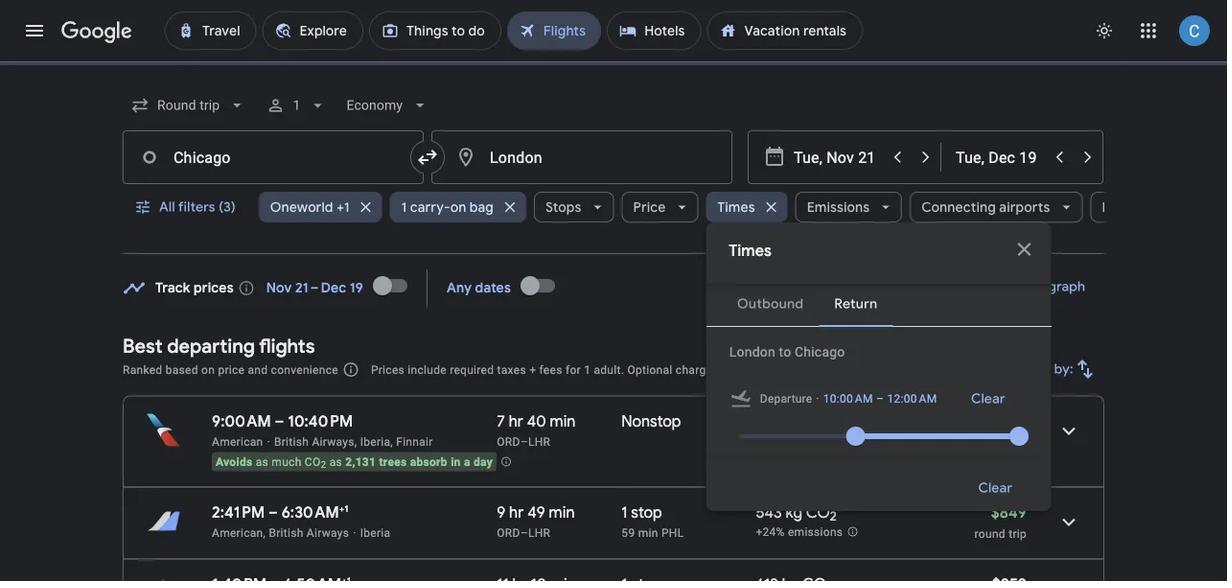 Task type: describe. For each thing, give the bounding box(es) containing it.
connecting airports
[[922, 199, 1051, 216]]

duration
[[1102, 199, 1158, 216]]

nonstop flight. element
[[622, 411, 681, 434]]

2:41 pm
[[212, 503, 265, 522]]

optional charges and
[[628, 363, 745, 376]]

ord for 7
[[497, 435, 520, 448]]

1 button
[[258, 82, 335, 129]]

layover (1 of 1) is a 59 min layover at philadelphia international airport in philadelphia. element
[[622, 525, 746, 540]]

$849 round trip
[[975, 503, 1027, 540]]

required
[[450, 363, 494, 376]]

10:00 am – 12:00 am
[[823, 392, 937, 406]]

duration button
[[1091, 184, 1190, 230]]

avoids as much co 2 as 2,131 trees absorb in a day
[[216, 455, 493, 471]]

0 vertical spatial clear button
[[948, 384, 1028, 414]]

12:00 am
[[887, 392, 937, 406]]

2 and from the left
[[722, 363, 742, 376]]

1 as from the left
[[256, 455, 269, 468]]

8%
[[760, 436, 776, 449]]

by:
[[1055, 361, 1074, 378]]

a
[[464, 455, 471, 468]]

sort by:
[[1024, 361, 1074, 378]]

passenger
[[855, 363, 912, 376]]

chicago
[[795, 344, 845, 360]]

1 vertical spatial british
[[269, 526, 304, 539]]

to
[[779, 344, 791, 360]]

1 stop 59 min phl
[[622, 503, 684, 539]]

849 US dollars text field
[[991, 503, 1027, 522]]

2 inside avoids as much co 2 as 2,131 trees absorb in a day
[[321, 459, 326, 471]]

543
[[756, 503, 782, 522]]

emissions
[[807, 199, 870, 216]]

include
[[408, 363, 447, 376]]

Departure text field
[[794, 131, 882, 183]]

403 kg co 2
[[756, 411, 838, 434]]

price
[[218, 363, 245, 376]]

all filters (3)
[[159, 199, 236, 216]]

nov 21 – dec 19
[[266, 280, 363, 297]]

connecting
[[922, 199, 996, 216]]

london
[[729, 344, 775, 360]]

– for 12:00 am
[[876, 392, 884, 406]]

$845 round trip
[[975, 411, 1027, 449]]

total duration 7 hr 40 min. element
[[497, 411, 622, 434]]

price graph button
[[963, 269, 1101, 304]]

graph
[[1048, 278, 1086, 295]]

kg for 403
[[787, 411, 804, 431]]

any
[[447, 280, 472, 297]]

dates
[[475, 280, 511, 297]]

stops button
[[534, 184, 614, 230]]

co for 7 hr 40 min
[[808, 411, 831, 431]]

swap origin and destination. image
[[416, 146, 439, 169]]

9
[[497, 503, 506, 522]]

543 kg co 2
[[756, 503, 837, 525]]

absorb
[[410, 455, 448, 468]]

date
[[880, 278, 910, 295]]

1 inside 2:41 pm – 6:30 am + 1
[[344, 503, 348, 515]]

best departing flights
[[123, 334, 315, 358]]

+ inside 2:41 pm – 6:30 am + 1
[[339, 503, 344, 515]]

+24%
[[756, 526, 785, 539]]

on for carry-
[[450, 199, 466, 216]]

10:40 pm
[[288, 411, 353, 431]]

1 stop flight. element containing 1 stop
[[622, 503, 662, 525]]

phl
[[662, 526, 684, 539]]

price for price
[[633, 199, 666, 216]]

oneworld +1 button
[[259, 184, 382, 230]]

price for price graph
[[1013, 278, 1045, 295]]

min for 9 hr 49 min
[[549, 503, 575, 522]]

lhr for 40
[[528, 435, 551, 448]]

co inside avoids as much co 2 as 2,131 trees absorb in a day
[[305, 455, 321, 468]]

avoids as much co2 as 2131 trees absorb in a day. learn more about this calculation. image
[[501, 456, 512, 468]]

nov
[[266, 280, 292, 297]]

trip for $845
[[1009, 436, 1027, 449]]

stop
[[631, 503, 662, 522]]

1 and from the left
[[248, 363, 268, 376]]

for
[[566, 363, 581, 376]]

9 hr 49 min ord – lhr
[[497, 503, 575, 539]]

finnair
[[396, 435, 433, 448]]

filters
[[178, 199, 215, 216]]

price button
[[622, 184, 698, 230]]

ord for 9
[[497, 526, 520, 539]]

departure
[[760, 392, 812, 406]]

1 carry-on bag
[[401, 199, 494, 216]]

7 hr 40 min ord – lhr
[[497, 411, 576, 448]]

airports
[[1000, 199, 1051, 216]]

sort
[[1024, 361, 1052, 378]]

may apply. passenger assistance
[[791, 363, 973, 376]]

Departure time: 1:40 PM. text field
[[212, 574, 267, 581]]

Arrival time: 6:50 AM on  Wednesday, November 22. text field
[[284, 574, 351, 581]]

Departure time: 2:41 PM. text field
[[212, 503, 265, 522]]

flight details. leaves o'hare international airport at 2:41 pm on tuesday, november 21 and arrives at heathrow airport at 6:30 am on wednesday, november 22. image
[[1046, 499, 1092, 545]]

co for 9 hr 49 min
[[806, 503, 830, 522]]

ranked
[[123, 363, 162, 376]]

date grid
[[880, 278, 939, 295]]

2:41 pm – 6:30 am + 1
[[212, 503, 348, 522]]

on for based
[[201, 363, 215, 376]]



Task type: locate. For each thing, give the bounding box(es) containing it.
– down "may apply. passenger assistance"
[[876, 392, 884, 406]]

1 round from the top
[[975, 436, 1006, 449]]

price inside button
[[1013, 278, 1045, 295]]

0 horizontal spatial price
[[633, 199, 666, 216]]

on left the price
[[201, 363, 215, 376]]

2 vertical spatial 2
[[830, 508, 837, 525]]

and down london
[[722, 363, 742, 376]]

Return text field
[[956, 131, 1044, 183]]

clear button down 'assistance' on the bottom of the page
[[948, 384, 1028, 414]]

0 vertical spatial british
[[274, 435, 309, 448]]

0 vertical spatial emissions
[[779, 436, 834, 449]]

0 vertical spatial ord
[[497, 435, 520, 448]]

2 1 stop flight. element from the top
[[622, 575, 662, 581]]

clear button
[[948, 384, 1028, 414], [956, 465, 1036, 511]]

track prices
[[155, 280, 234, 297]]

in
[[451, 455, 461, 468]]

avoids
[[216, 455, 253, 468]]

2 trip from the top
[[1009, 527, 1027, 540]]

0 vertical spatial co
[[808, 411, 831, 431]]

clear
[[971, 390, 1005, 408], [979, 480, 1013, 497]]

1 inside popup button
[[293, 97, 301, 113]]

trip down 845 us dollars text field
[[1009, 436, 1027, 449]]

0 vertical spatial round
[[975, 436, 1006, 449]]

0 horizontal spatial +
[[339, 503, 344, 515]]

learn more about ranking image
[[342, 361, 360, 378]]

emissions
[[779, 436, 834, 449], [788, 526, 843, 539]]

leaves o'hare international airport at 9:00 am on tuesday, november 21 and arrives at heathrow airport at 10:40 pm on tuesday, november 21. element
[[212, 411, 353, 431]]

1 vertical spatial lhr
[[528, 526, 551, 539]]

9:00 am – 10:40 pm
[[212, 411, 353, 431]]

departing
[[167, 334, 255, 358]]

round for $845
[[975, 436, 1006, 449]]

american,
[[212, 526, 266, 539]]

trip inside the $849 round trip
[[1009, 527, 1027, 540]]

2 down the 10:00 am
[[831, 417, 838, 434]]

2 down airways,
[[321, 459, 326, 471]]

stops
[[546, 199, 582, 216]]

round inside the $849 round trip
[[975, 527, 1006, 540]]

times right price popup button
[[718, 199, 755, 216]]

none search field containing times
[[123, 82, 1190, 557]]

40
[[527, 411, 546, 431]]

1 horizontal spatial price
[[1013, 278, 1045, 295]]

hr right 9
[[509, 503, 524, 522]]

403
[[756, 411, 784, 431]]

– up american, british airways on the bottom of the page
[[268, 503, 278, 522]]

all filters (3) button
[[123, 184, 251, 230]]

2 vertical spatial min
[[638, 526, 658, 539]]

clear button down the '$845 round trip'
[[956, 465, 1036, 511]]

apply.
[[820, 363, 852, 376]]

as left much
[[256, 455, 269, 468]]

hr inside 9 hr 49 min ord – lhr
[[509, 503, 524, 522]]

flight details. leaves o'hare international airport at 9:00 am on tuesday, november 21 and arrives at heathrow airport at 10:40 pm on tuesday, november 21. image
[[1046, 408, 1092, 454]]

may
[[795, 363, 817, 376]]

trees
[[379, 455, 407, 468]]

2,131
[[345, 455, 376, 468]]

0 vertical spatial hr
[[509, 411, 524, 431]]

lhr down 49
[[528, 526, 551, 539]]

0 horizontal spatial and
[[248, 363, 268, 376]]

1 stop flight. element down 59
[[622, 575, 662, 581]]

find the best price region
[[123, 263, 1105, 319]]

0 vertical spatial price
[[633, 199, 666, 216]]

2 lhr from the top
[[528, 526, 551, 539]]

2 as from the left
[[330, 455, 342, 468]]

loading results progress bar
[[0, 61, 1228, 65]]

lhr down "40"
[[528, 435, 551, 448]]

1 vertical spatial co
[[305, 455, 321, 468]]

price graph
[[1013, 278, 1086, 295]]

– down "40"
[[520, 435, 528, 448]]

2 vertical spatial co
[[806, 503, 830, 522]]

round down $849
[[975, 527, 1006, 540]]

on left "bag"
[[450, 199, 466, 216]]

0 vertical spatial clear
[[971, 390, 1005, 408]]

close dialog image
[[1013, 238, 1036, 261]]

british down "leaves o'hare international airport at 2:41 pm on tuesday, november 21 and arrives at heathrow airport at 6:30 am on wednesday, november 22." element
[[269, 526, 304, 539]]

2 up +24% emissions
[[830, 508, 837, 525]]

0 vertical spatial min
[[550, 411, 576, 431]]

1 trip from the top
[[1009, 436, 1027, 449]]

min inside 1 stop 59 min phl
[[638, 526, 658, 539]]

optional
[[628, 363, 673, 376]]

1 stop flight. element
[[622, 503, 662, 525], [622, 575, 662, 581]]

british
[[274, 435, 309, 448], [269, 526, 304, 539]]

connecting airports button
[[910, 184, 1083, 230]]

min for 1 stop
[[638, 526, 658, 539]]

ord inside 9 hr 49 min ord – lhr
[[497, 526, 520, 539]]

1 stop flight. element up 59
[[622, 503, 662, 525]]

Departure time: 9:00 AM. text field
[[212, 411, 271, 431]]

hr right 7
[[509, 411, 524, 431]]

1 vertical spatial 2
[[321, 459, 326, 471]]

+
[[530, 363, 536, 376], [339, 503, 344, 515]]

1 inside 1 stop 59 min phl
[[622, 503, 628, 522]]

trip for $849
[[1009, 527, 1027, 540]]

2 ord from the top
[[497, 526, 520, 539]]

lhr for 49
[[528, 526, 551, 539]]

taxes
[[497, 363, 526, 376]]

airways
[[307, 526, 349, 539]]

kg up -8% emissions on the right
[[787, 411, 804, 431]]

0 vertical spatial 2
[[831, 417, 838, 434]]

best
[[123, 334, 163, 358]]

total duration 9 hr 49 min. element
[[497, 503, 622, 525]]

and right the price
[[248, 363, 268, 376]]

0 vertical spatial +
[[530, 363, 536, 376]]

nonstop
[[622, 411, 681, 431]]

assistance
[[915, 363, 973, 376]]

– right 9:00 am
[[275, 411, 284, 431]]

price down close dialog image
[[1013, 278, 1045, 295]]

min inside 9 hr 49 min ord – lhr
[[549, 503, 575, 522]]

ord up the avoids as much co2 as 2131 trees absorb in a day. learn more about this calculation. image
[[497, 435, 520, 448]]

on
[[450, 199, 466, 216], [201, 363, 215, 376]]

2 inside 403 kg co 2
[[831, 417, 838, 434]]

co up +24% emissions
[[806, 503, 830, 522]]

1 vertical spatial clear
[[979, 480, 1013, 497]]

1 vertical spatial hr
[[509, 503, 524, 522]]

kg
[[787, 411, 804, 431], [786, 503, 803, 522]]

emissions down 543 kg co 2
[[788, 526, 843, 539]]

(3)
[[219, 199, 236, 216]]

trip inside the '$845 round trip'
[[1009, 436, 1027, 449]]

$849
[[991, 503, 1027, 522]]

emissions down 403 kg co 2
[[779, 436, 834, 449]]

1 vertical spatial +
[[339, 503, 344, 515]]

1 vertical spatial price
[[1013, 278, 1045, 295]]

adult.
[[594, 363, 624, 376]]

passenger assistance button
[[855, 363, 973, 376]]

0 horizontal spatial as
[[256, 455, 269, 468]]

+1
[[337, 199, 350, 216]]

 image
[[816, 389, 819, 409]]

based
[[166, 363, 198, 376]]

hr
[[509, 411, 524, 431], [509, 503, 524, 522]]

round for $849
[[975, 527, 1006, 540]]

all
[[159, 199, 175, 216]]

price right stops popup button at the top of page
[[633, 199, 666, 216]]

change appearance image
[[1082, 8, 1128, 54]]

trip down $849 text box at the right bottom
[[1009, 527, 1027, 540]]

fees
[[539, 363, 563, 376]]

kg inside 543 kg co 2
[[786, 503, 803, 522]]

– for 10:40 pm
[[275, 411, 284, 431]]

as down airways,
[[330, 455, 342, 468]]

american
[[212, 435, 263, 448]]

None search field
[[123, 82, 1190, 557]]

1 horizontal spatial +
[[530, 363, 536, 376]]

clear up $845
[[971, 390, 1005, 408]]

1 vertical spatial clear button
[[956, 465, 1036, 511]]

19
[[350, 280, 363, 297]]

convenience
[[271, 363, 338, 376]]

– down 49
[[520, 526, 528, 539]]

0 vertical spatial trip
[[1009, 436, 1027, 449]]

21 – dec
[[295, 280, 347, 297]]

1 inside popup button
[[401, 199, 407, 216]]

2 round from the top
[[975, 527, 1006, 540]]

min inside 7 hr 40 min ord – lhr
[[550, 411, 576, 431]]

1 lhr from the top
[[528, 435, 551, 448]]

oneworld
[[270, 199, 333, 216]]

1 horizontal spatial on
[[450, 199, 466, 216]]

sort by: button
[[1017, 346, 1105, 392]]

british up much
[[274, 435, 309, 448]]

0 vertical spatial on
[[450, 199, 466, 216]]

Arrival time: 10:40 PM. text field
[[288, 411, 353, 431]]

hr for 7
[[509, 411, 524, 431]]

+24% emissions
[[756, 526, 843, 539]]

hr for 9
[[509, 503, 524, 522]]

1 vertical spatial ord
[[497, 526, 520, 539]]

bag
[[470, 199, 494, 216]]

2 for 7 hr 40 min
[[831, 417, 838, 434]]

round inside the '$845 round trip'
[[975, 436, 1006, 449]]

price
[[633, 199, 666, 216], [1013, 278, 1045, 295]]

– for 6:30 am
[[268, 503, 278, 522]]

1 horizontal spatial and
[[722, 363, 742, 376]]

1 for 1
[[293, 97, 301, 113]]

as
[[256, 455, 269, 468], [330, 455, 342, 468]]

leaves o'hare international airport at 2:41 pm on tuesday, november 21 and arrives at heathrow airport at 6:30 am on wednesday, november 22. element
[[212, 503, 348, 522]]

1 for 1 carry-on bag
[[401, 199, 407, 216]]

date grid button
[[830, 269, 954, 304]]

on inside best departing flights main content
[[201, 363, 215, 376]]

0 vertical spatial lhr
[[528, 435, 551, 448]]

any dates
[[447, 280, 511, 297]]

iberia,
[[360, 435, 393, 448]]

2 for 9 hr 49 min
[[830, 508, 837, 525]]

$845
[[991, 411, 1027, 431]]

– inside 7 hr 40 min ord – lhr
[[520, 435, 528, 448]]

ord down 9
[[497, 526, 520, 539]]

co inside 403 kg co 2
[[808, 411, 831, 431]]

1 ord from the top
[[497, 435, 520, 448]]

prices
[[371, 363, 405, 376]]

0 vertical spatial 1 stop flight. element
[[622, 503, 662, 525]]

1 vertical spatial kg
[[786, 503, 803, 522]]

on inside popup button
[[450, 199, 466, 216]]

1
[[293, 97, 301, 113], [401, 199, 407, 216], [584, 363, 591, 376], [344, 503, 348, 515], [622, 503, 628, 522]]

1 vertical spatial round
[[975, 527, 1006, 540]]

day
[[474, 455, 493, 468]]

1 for 1 stop 59 min phl
[[622, 503, 628, 522]]

1 vertical spatial on
[[201, 363, 215, 376]]

845 US dollars text field
[[991, 411, 1027, 431]]

clear up $849 text box at the right bottom
[[979, 480, 1013, 497]]

6:30 am
[[282, 503, 339, 522]]

10:00 am
[[823, 392, 873, 406]]

min right 49
[[549, 503, 575, 522]]

1 vertical spatial times
[[729, 241, 772, 261]]

lhr inside 9 hr 49 min ord – lhr
[[528, 526, 551, 539]]

main menu image
[[23, 19, 46, 42]]

co up -8% emissions on the right
[[808, 411, 831, 431]]

times inside times popup button
[[718, 199, 755, 216]]

lhr inside 7 hr 40 min ord – lhr
[[528, 435, 551, 448]]

859 US dollars text field
[[992, 574, 1027, 581]]

2
[[831, 417, 838, 434], [321, 459, 326, 471], [830, 508, 837, 525]]

grid
[[913, 278, 939, 295]]

0 vertical spatial kg
[[787, 411, 804, 431]]

1 horizontal spatial as
[[330, 455, 342, 468]]

british airways, iberia, finnair
[[274, 435, 433, 448]]

co inside 543 kg co 2
[[806, 503, 830, 522]]

price inside popup button
[[633, 199, 666, 216]]

1 vertical spatial min
[[549, 503, 575, 522]]

ord inside 7 hr 40 min ord – lhr
[[497, 435, 520, 448]]

2 inside 543 kg co 2
[[830, 508, 837, 525]]

+ up airways in the left of the page
[[339, 503, 344, 515]]

9:00 am
[[212, 411, 271, 431]]

None text field
[[123, 130, 424, 184], [432, 130, 733, 184], [123, 130, 424, 184], [432, 130, 733, 184]]

much
[[272, 455, 302, 468]]

total duration 11 hr 10 min. element
[[497, 575, 622, 581]]

hr inside 7 hr 40 min ord – lhr
[[509, 411, 524, 431]]

0 vertical spatial times
[[718, 199, 755, 216]]

min for 7 hr 40 min
[[550, 411, 576, 431]]

-
[[757, 436, 760, 449]]

times
[[718, 199, 755, 216], [729, 241, 772, 261]]

charges
[[676, 363, 719, 376]]

ranked based on price and convenience
[[123, 363, 338, 376]]

1 vertical spatial trip
[[1009, 527, 1027, 540]]

min right 59
[[638, 526, 658, 539]]

kg inside 403 kg co 2
[[787, 411, 804, 431]]

track
[[155, 280, 190, 297]]

london to chicago
[[729, 344, 845, 360]]

kg for 543
[[786, 503, 803, 522]]

1 vertical spatial 1 stop flight. element
[[622, 575, 662, 581]]

best departing flights main content
[[123, 263, 1105, 581]]

– inside 9 hr 49 min ord – lhr
[[520, 526, 528, 539]]

Arrival time: 6:30 AM on  Wednesday, November 22. text field
[[282, 503, 348, 522]]

1 carry-on bag button
[[390, 184, 527, 230]]

round down 845 us dollars text field
[[975, 436, 1006, 449]]

co right much
[[305, 455, 321, 468]]

times button
[[706, 184, 788, 230]]

1 vertical spatial emissions
[[788, 526, 843, 539]]

learn more about tracked prices image
[[238, 280, 255, 297]]

min right "40"
[[550, 411, 576, 431]]

emissions button
[[796, 184, 903, 230]]

round
[[975, 436, 1006, 449], [975, 527, 1006, 540]]

times down times popup button
[[729, 241, 772, 261]]

None field
[[123, 88, 254, 123], [339, 88, 437, 123], [123, 88, 254, 123], [339, 88, 437, 123]]

1 1 stop flight. element from the top
[[622, 503, 662, 525]]

0 horizontal spatial on
[[201, 363, 215, 376]]

+ left fees
[[530, 363, 536, 376]]

-8% emissions
[[757, 436, 834, 449]]

leaves chicago midway international airport at 1:40 pm on tuesday, november 21 and arrives at heathrow airport at 6:50 am on wednesday, november 22. element
[[212, 574, 351, 581]]

kg up +24% emissions
[[786, 503, 803, 522]]



Task type: vqa. For each thing, say whether or not it's contained in the screenshot.
Passenger
yes



